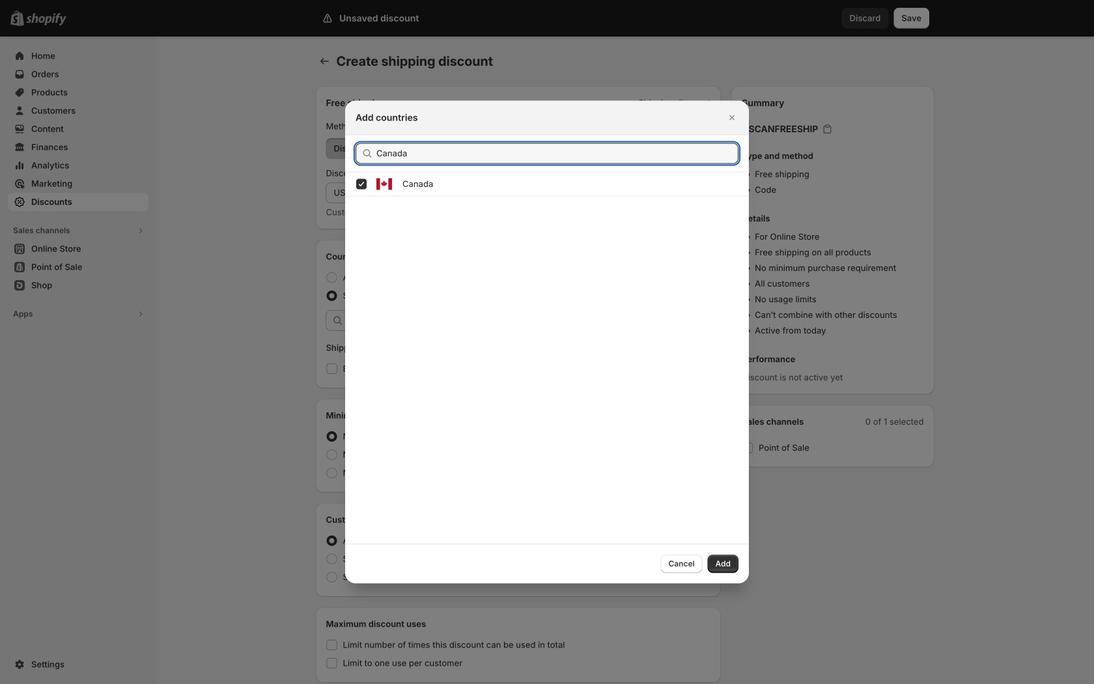 Task type: describe. For each thing, give the bounding box(es) containing it.
shopify image
[[26, 13, 66, 26]]

Search countries text field
[[377, 143, 739, 164]]



Task type: vqa. For each thing, say whether or not it's contained in the screenshot.
dialog
yes



Task type: locate. For each thing, give the bounding box(es) containing it.
dialog
[[0, 101, 1095, 584]]



